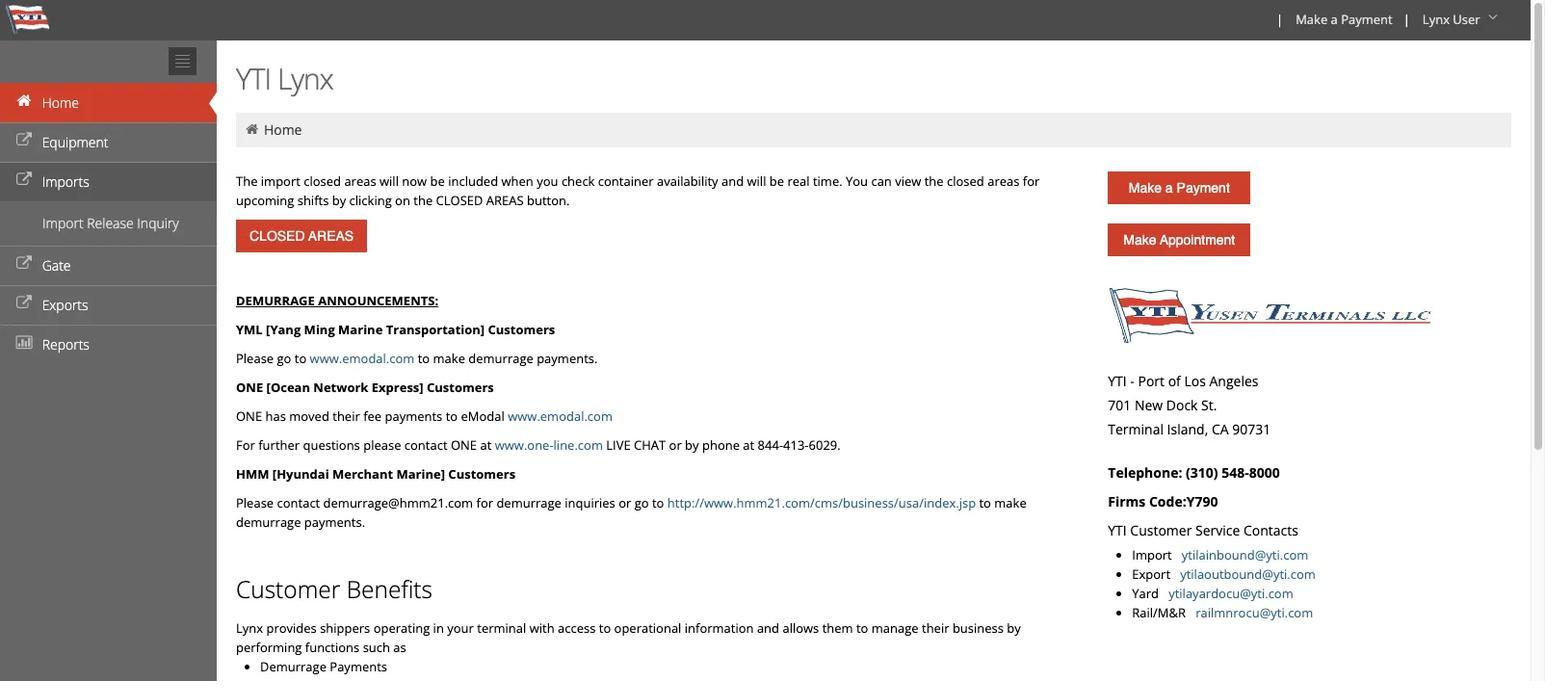 Task type: vqa. For each thing, say whether or not it's contained in the screenshot.


Task type: describe. For each thing, give the bounding box(es) containing it.
operating
[[374, 620, 430, 637]]

one has moved their fee payments to emodal www.emodal.com
[[236, 408, 613, 425]]

telephone:
[[1109, 464, 1183, 482]]

closed
[[436, 192, 483, 209]]

gate
[[42, 256, 71, 275]]

701
[[1109, 396, 1132, 414]]

access
[[558, 620, 596, 637]]

st.
[[1202, 396, 1218, 414]]

import release inquiry
[[42, 214, 179, 232]]

and inside "lynx provides shippers operating in your terminal with access to operational information and allows them to manage their business by performing functions such as"
[[757, 620, 780, 637]]

0 horizontal spatial payment
[[1177, 180, 1231, 196]]

of
[[1169, 372, 1182, 390]]

1 horizontal spatial www.emodal.com
[[508, 408, 613, 425]]

2 at from the left
[[743, 437, 755, 454]]

1 horizontal spatial payment
[[1342, 11, 1393, 28]]

0 horizontal spatial www.emodal.com
[[310, 350, 415, 367]]

equipment link
[[0, 122, 217, 162]]

import for import release inquiry
[[42, 214, 83, 232]]

lynx user
[[1423, 11, 1481, 28]]

import release inquiry link
[[0, 209, 217, 238]]

imports link
[[0, 162, 217, 201]]

marine
[[338, 321, 383, 338]]

terminal
[[1109, 420, 1164, 439]]

one [ocean network express] customers
[[236, 379, 494, 396]]

yard
[[1133, 585, 1166, 602]]

2 will from the left
[[747, 173, 767, 190]]

please for please go to
[[236, 350, 274, 367]]

transportation]
[[386, 321, 485, 338]]

on
[[395, 192, 411, 209]]

customers for hmm [hyundai merchant marine] customers
[[449, 466, 516, 483]]

ming
[[304, 321, 335, 338]]

lynx for user
[[1423, 11, 1451, 28]]

2 areas from the left
[[988, 173, 1020, 190]]

1 vertical spatial lynx
[[277, 59, 333, 98]]

and inside the import closed areas will now be included when you check container availability and will be real time.  you can view the closed areas for upcoming shifts by clicking on the closed areas button.
[[722, 173, 744, 190]]

availability
[[657, 173, 719, 190]]

benefits
[[347, 573, 433, 605]]

demurrage inside 'to make demurrage payments.'
[[236, 514, 301, 531]]

1 vertical spatial contact
[[277, 494, 320, 512]]

2 closed from the left
[[947, 173, 985, 190]]

user
[[1454, 11, 1481, 28]]

external link image for gate
[[14, 257, 34, 271]]

live
[[607, 437, 631, 454]]

ytilayardocu@yti.com link
[[1169, 585, 1294, 602]]

rail/m&r
[[1133, 604, 1193, 622]]

with
[[530, 620, 555, 637]]

such
[[363, 639, 390, 656]]

0 horizontal spatial or
[[619, 494, 632, 512]]

performing
[[236, 639, 302, 656]]

external link image for equipment
[[14, 134, 34, 147]]

lynx provides shippers operating in your terminal with access to operational information and allows them to manage their business by performing functions such as
[[236, 620, 1021, 656]]

1 vertical spatial the
[[414, 192, 433, 209]]

their inside "lynx provides shippers operating in your terminal with access to operational information and allows them to manage their business by performing functions such as"
[[922, 620, 950, 637]]

yti customer service contacts
[[1109, 521, 1299, 540]]

413-
[[784, 437, 809, 454]]

exports
[[42, 296, 88, 314]]

view
[[896, 173, 922, 190]]

hmm
[[236, 466, 269, 483]]

can
[[872, 173, 892, 190]]

inquiry
[[137, 214, 179, 232]]

los
[[1185, 372, 1207, 390]]

button.
[[527, 192, 570, 209]]

equipment
[[42, 133, 108, 151]]

www.one-
[[495, 437, 554, 454]]

angle down image
[[1484, 11, 1504, 24]]

business
[[953, 620, 1004, 637]]

now
[[402, 173, 427, 190]]

in
[[433, 620, 444, 637]]

ytilayardocu@yti.com
[[1169, 585, 1294, 602]]

0 vertical spatial customers
[[488, 321, 556, 338]]

by inside "lynx provides shippers operating in your terminal with access to operational information and allows them to manage their business by performing functions such as"
[[1008, 620, 1021, 637]]

express]
[[372, 379, 424, 396]]

make inside 'to make demurrage payments.'
[[995, 494, 1027, 512]]

www.one-line.com link
[[495, 437, 603, 454]]

make appointment
[[1124, 232, 1236, 248]]

www.emodal.com link for one has moved their fee payments to emodal www.emodal.com
[[508, 408, 613, 425]]

lynx for provides
[[236, 620, 263, 637]]

www.emodal.com link for to make demurrage payments.
[[310, 350, 415, 367]]

island,
[[1168, 420, 1209, 439]]

0 horizontal spatial go
[[277, 350, 291, 367]]

for further questions please contact one at www.one-line.com live chat or by phone at 844-413-6029.
[[236, 437, 841, 454]]

please
[[364, 437, 401, 454]]

functions
[[305, 639, 360, 656]]

1 horizontal spatial payments.
[[537, 350, 598, 367]]

merchant
[[333, 466, 393, 483]]

1 vertical spatial a
[[1166, 180, 1174, 196]]

marine]
[[397, 466, 445, 483]]

make for make appointment link
[[1124, 232, 1157, 248]]

1 horizontal spatial make a payment
[[1297, 11, 1393, 28]]

your
[[447, 620, 474, 637]]

-
[[1131, 372, 1135, 390]]

angeles
[[1210, 372, 1259, 390]]

clicking
[[349, 192, 392, 209]]

reports link
[[0, 325, 217, 364]]

allows
[[783, 620, 820, 637]]

operational
[[615, 620, 682, 637]]

0 vertical spatial demurrage
[[469, 350, 534, 367]]

information
[[685, 620, 754, 637]]

demurrage
[[260, 658, 327, 676]]

http://www.hmm21.com/cms/business/usa/index.jsp
[[668, 494, 976, 512]]

6029.
[[809, 437, 841, 454]]

when
[[502, 173, 534, 190]]

shippers
[[320, 620, 370, 637]]

0 horizontal spatial home link
[[0, 83, 217, 122]]

one for one has moved their fee payments to emodal www.emodal.com
[[236, 408, 262, 425]]

the
[[236, 173, 258, 190]]

1 vertical spatial go
[[635, 494, 649, 512]]

1 horizontal spatial or
[[669, 437, 682, 454]]

shifts
[[298, 192, 329, 209]]

real
[[788, 173, 810, 190]]

external link image for imports
[[14, 173, 34, 187]]

please for please contact demurrage@hmm21.com for demurrage inquiries or go to
[[236, 494, 274, 512]]

bar chart image
[[14, 336, 34, 350]]

yml [yang ming marine transportation] customers
[[236, 321, 556, 338]]

the import closed areas will now be included when you check container availability and will be real time.  you can view the closed areas for upcoming shifts by clicking on the closed areas button.
[[236, 173, 1040, 209]]

firms code:y790
[[1109, 493, 1219, 511]]

hmm [hyundai merchant marine] customers
[[236, 466, 516, 483]]



Task type: locate. For each thing, give the bounding box(es) containing it.
will up on
[[380, 173, 399, 190]]

demurrage down hmm
[[236, 514, 301, 531]]

home down "yti lynx"
[[264, 120, 302, 139]]

1 horizontal spatial the
[[925, 173, 944, 190]]

2 vertical spatial make
[[1124, 232, 1157, 248]]

1 vertical spatial home image
[[244, 122, 261, 136]]

or right inquiries
[[619, 494, 632, 512]]

chat
[[634, 437, 666, 454]]

0 vertical spatial for
[[1023, 173, 1040, 190]]

1 vertical spatial for
[[477, 494, 494, 512]]

http://www.hmm21.com/cms/business/usa/index.jsp link
[[668, 494, 976, 512]]

1 vertical spatial home
[[264, 120, 302, 139]]

0 vertical spatial import
[[42, 214, 83, 232]]

1 vertical spatial www.emodal.com
[[508, 408, 613, 425]]

payments. inside 'to make demurrage payments.'
[[304, 514, 365, 531]]

be left the real
[[770, 173, 785, 190]]

lynx user link
[[1415, 0, 1510, 40]]

1 horizontal spatial areas
[[988, 173, 1020, 190]]

the right view
[[925, 173, 944, 190]]

0 horizontal spatial for
[[477, 494, 494, 512]]

customers for one [ocean network express] customers
[[427, 379, 494, 396]]

0 vertical spatial please
[[236, 350, 274, 367]]

[ocean
[[267, 379, 310, 396]]

line.com
[[554, 437, 603, 454]]

demurrage up emodal at the bottom left of page
[[469, 350, 534, 367]]

www.emodal.com up www.one-line.com link
[[508, 408, 613, 425]]

one for one [ocean network express] customers
[[236, 379, 263, 396]]

www.emodal.com link down the marine
[[310, 350, 415, 367]]

1 horizontal spatial a
[[1332, 11, 1339, 28]]

0 horizontal spatial make a payment
[[1129, 180, 1231, 196]]

to make demurrage payments.
[[236, 494, 1027, 531]]

0 horizontal spatial home
[[42, 93, 79, 112]]

moved
[[289, 408, 330, 425]]

please down hmm
[[236, 494, 274, 512]]

their left fee
[[333, 408, 360, 425]]

844-
[[758, 437, 784, 454]]

closed up shifts
[[304, 173, 341, 190]]

customers right 'transportation]'
[[488, 321, 556, 338]]

0 vertical spatial one
[[236, 379, 263, 396]]

home up the equipment
[[42, 93, 79, 112]]

1 vertical spatial make
[[995, 494, 1027, 512]]

export
[[1133, 566, 1178, 583]]

8000
[[1250, 464, 1281, 482]]

port
[[1139, 372, 1165, 390]]

closed
[[304, 173, 341, 190], [947, 173, 985, 190]]

customer down firms code:y790
[[1131, 521, 1193, 540]]

1 vertical spatial their
[[922, 620, 950, 637]]

please contact demurrage@hmm21.com for demurrage inquiries or go to http://www.hmm21.com/cms/business/usa/index.jsp
[[236, 494, 976, 512]]

exports link
[[0, 285, 217, 325]]

0 vertical spatial contact
[[405, 437, 448, 454]]

areas right view
[[988, 173, 1020, 190]]

them
[[823, 620, 854, 637]]

0 vertical spatial home
[[42, 93, 79, 112]]

and left 'allows'
[[757, 620, 780, 637]]

customers down www.one-
[[449, 466, 516, 483]]

0 vertical spatial yti
[[236, 59, 271, 98]]

1 horizontal spatial home link
[[264, 120, 302, 139]]

lynx inside "lynx provides shippers operating in your terminal with access to operational information and allows them to manage their business by performing functions such as"
[[236, 620, 263, 637]]

one down emodal at the bottom left of page
[[451, 437, 477, 454]]

gate link
[[0, 246, 217, 285]]

release
[[87, 214, 134, 232]]

0 horizontal spatial make
[[433, 350, 465, 367]]

yti for yti lynx
[[236, 59, 271, 98]]

2 vertical spatial one
[[451, 437, 477, 454]]

external link image inside imports link
[[14, 173, 34, 187]]

0 horizontal spatial import
[[42, 214, 83, 232]]

one
[[236, 379, 263, 396], [236, 408, 262, 425], [451, 437, 477, 454]]

their right manage
[[922, 620, 950, 637]]

contact
[[405, 437, 448, 454], [277, 494, 320, 512]]

www.emodal.com link up www.one-line.com link
[[508, 408, 613, 425]]

0 vertical spatial a
[[1332, 11, 1339, 28]]

0 vertical spatial home image
[[14, 94, 34, 108]]

1 areas from the left
[[344, 173, 377, 190]]

as
[[394, 639, 407, 656]]

or
[[669, 437, 682, 454], [619, 494, 632, 512]]

0 horizontal spatial lynx
[[236, 620, 263, 637]]

0 horizontal spatial by
[[332, 192, 346, 209]]

or right 'chat'
[[669, 437, 682, 454]]

2 vertical spatial yti
[[1109, 521, 1127, 540]]

0 vertical spatial make a payment
[[1297, 11, 1393, 28]]

1 vertical spatial customer
[[236, 573, 341, 605]]

new
[[1135, 396, 1164, 414]]

external link image
[[14, 297, 34, 310]]

code:y790
[[1150, 493, 1219, 511]]

demurrage payments
[[260, 658, 387, 676]]

1 horizontal spatial make
[[995, 494, 1027, 512]]

home image
[[14, 94, 34, 108], [244, 122, 261, 136]]

1 horizontal spatial at
[[743, 437, 755, 454]]

home link down "yti lynx"
[[264, 120, 302, 139]]

[hyundai
[[273, 466, 329, 483]]

2 vertical spatial lynx
[[236, 620, 263, 637]]

the right on
[[414, 192, 433, 209]]

reports
[[42, 335, 90, 354]]

home link up the equipment
[[0, 83, 217, 122]]

import
[[42, 214, 83, 232], [1133, 546, 1173, 564]]

2 external link image from the top
[[14, 173, 34, 187]]

payment
[[1342, 11, 1393, 28], [1177, 180, 1231, 196]]

0 vertical spatial payments.
[[537, 350, 598, 367]]

0 vertical spatial customer
[[1131, 521, 1193, 540]]

home image up equipment link
[[14, 94, 34, 108]]

import for import ytilainbound@yti.com
[[1133, 546, 1173, 564]]

customer up provides
[[236, 573, 341, 605]]

telephone: (310) 548-8000
[[1109, 464, 1281, 482]]

firms
[[1109, 493, 1146, 511]]

announcements:
[[318, 292, 439, 309]]

the
[[925, 173, 944, 190], [414, 192, 433, 209]]

0 vertical spatial their
[[333, 408, 360, 425]]

external link image inside equipment link
[[14, 134, 34, 147]]

1 vertical spatial www.emodal.com link
[[508, 408, 613, 425]]

at
[[480, 437, 492, 454], [743, 437, 755, 454]]

ytilainbound@yti.com
[[1182, 546, 1309, 564]]

import down imports
[[42, 214, 83, 232]]

1 horizontal spatial will
[[747, 173, 767, 190]]

2 vertical spatial external link image
[[14, 257, 34, 271]]

1 horizontal spatial www.emodal.com link
[[508, 408, 613, 425]]

payment up appointment
[[1177, 180, 1231, 196]]

1 | from the left
[[1277, 11, 1284, 28]]

home image up the at the top of page
[[244, 122, 261, 136]]

1 horizontal spatial customer
[[1131, 521, 1193, 540]]

service
[[1196, 521, 1241, 540]]

import up export
[[1133, 546, 1173, 564]]

1 horizontal spatial |
[[1404, 11, 1411, 28]]

appointment
[[1160, 232, 1236, 248]]

1 horizontal spatial be
[[770, 173, 785, 190]]

railmnrocu@yti.com
[[1196, 604, 1314, 622]]

|
[[1277, 11, 1284, 28], [1404, 11, 1411, 28]]

questions
[[303, 437, 360, 454]]

0 horizontal spatial at
[[480, 437, 492, 454]]

1 horizontal spatial closed
[[947, 173, 985, 190]]

0 horizontal spatial customer
[[236, 573, 341, 605]]

go down [yang
[[277, 350, 291, 367]]

to
[[295, 350, 307, 367], [418, 350, 430, 367], [446, 408, 458, 425], [652, 494, 664, 512], [980, 494, 992, 512], [599, 620, 611, 637], [857, 620, 869, 637]]

1 horizontal spatial lynx
[[277, 59, 333, 98]]

please down yml
[[236, 350, 274, 367]]

2 vertical spatial customers
[[449, 466, 516, 483]]

will left the real
[[747, 173, 767, 190]]

emodal
[[461, 408, 505, 425]]

3 external link image from the top
[[14, 257, 34, 271]]

payment left lynx user
[[1342, 11, 1393, 28]]

1 please from the top
[[236, 350, 274, 367]]

for inside the import closed areas will now be included when you check container availability and will be real time.  you can view the closed areas for upcoming shifts by clicking on the closed areas button.
[[1023, 173, 1040, 190]]

go right inquiries
[[635, 494, 649, 512]]

0 vertical spatial make a payment link
[[1288, 0, 1400, 40]]

areas up clicking
[[344, 173, 377, 190]]

www.emodal.com down the marine
[[310, 350, 415, 367]]

0 horizontal spatial closed
[[304, 173, 341, 190]]

one left has
[[236, 408, 262, 425]]

1 at from the left
[[480, 437, 492, 454]]

yti
[[236, 59, 271, 98], [1109, 372, 1127, 390], [1109, 521, 1127, 540]]

0 horizontal spatial |
[[1277, 11, 1284, 28]]

1 vertical spatial yti
[[1109, 372, 1127, 390]]

1 horizontal spatial by
[[685, 437, 699, 454]]

container
[[598, 173, 654, 190]]

2 be from the left
[[770, 173, 785, 190]]

fee
[[363, 408, 382, 425]]

demurrage
[[236, 292, 315, 309]]

by right business
[[1008, 620, 1021, 637]]

be
[[430, 173, 445, 190], [770, 173, 785, 190]]

import inside "link"
[[42, 214, 83, 232]]

0 vertical spatial www.emodal.com
[[310, 350, 415, 367]]

make a payment link
[[1288, 0, 1400, 40], [1109, 172, 1251, 204]]

1 horizontal spatial import
[[1133, 546, 1173, 564]]

1 vertical spatial payment
[[1177, 180, 1231, 196]]

0 horizontal spatial the
[[414, 192, 433, 209]]

1 vertical spatial demurrage
[[497, 494, 562, 512]]

you
[[846, 173, 868, 190]]

external link image left gate
[[14, 257, 34, 271]]

payments. up "line.com" on the left bottom of page
[[537, 350, 598, 367]]

included
[[448, 173, 498, 190]]

to inside 'to make demurrage payments.'
[[980, 494, 992, 512]]

2 horizontal spatial by
[[1008, 620, 1021, 637]]

demurrage@hmm21.com
[[323, 494, 473, 512]]

0 vertical spatial go
[[277, 350, 291, 367]]

external link image left imports
[[14, 173, 34, 187]]

customer
[[1131, 521, 1193, 540], [236, 573, 341, 605]]

1 horizontal spatial contact
[[405, 437, 448, 454]]

0 vertical spatial lynx
[[1423, 11, 1451, 28]]

0 vertical spatial make
[[433, 350, 465, 367]]

contacts
[[1244, 521, 1299, 540]]

ytilaoutbound@yti.com
[[1181, 566, 1316, 583]]

yti inside yti - port of los angeles 701 new dock st. terminal island, ca 90731
[[1109, 372, 1127, 390]]

external link image
[[14, 134, 34, 147], [14, 173, 34, 187], [14, 257, 34, 271]]

2 | from the left
[[1404, 11, 1411, 28]]

terminal
[[477, 620, 527, 637]]

0 horizontal spatial will
[[380, 173, 399, 190]]

1 vertical spatial external link image
[[14, 173, 34, 187]]

customer benefits
[[236, 573, 433, 605]]

payments
[[385, 408, 443, 425]]

548-
[[1222, 464, 1250, 482]]

1 vertical spatial make a payment
[[1129, 180, 1231, 196]]

None submit
[[236, 220, 367, 253]]

1 horizontal spatial home
[[264, 120, 302, 139]]

contact down one has moved their fee payments to emodal www.emodal.com at left
[[405, 437, 448, 454]]

one left [ocean
[[236, 379, 263, 396]]

0 vertical spatial the
[[925, 173, 944, 190]]

0 horizontal spatial home image
[[14, 94, 34, 108]]

yti for yti - port of los angeles 701 new dock st. terminal island, ca 90731
[[1109, 372, 1127, 390]]

make
[[433, 350, 465, 367], [995, 494, 1027, 512]]

make appointment link
[[1109, 224, 1251, 256]]

0 vertical spatial make
[[1297, 11, 1328, 28]]

1 horizontal spatial go
[[635, 494, 649, 512]]

2 vertical spatial demurrage
[[236, 514, 301, 531]]

customers up emodal at the bottom left of page
[[427, 379, 494, 396]]

and right availability
[[722, 173, 744, 190]]

0 horizontal spatial a
[[1166, 180, 1174, 196]]

1 horizontal spatial make a payment link
[[1288, 0, 1400, 40]]

their
[[333, 408, 360, 425], [922, 620, 950, 637]]

1 external link image from the top
[[14, 134, 34, 147]]

make for the bottommost make a payment link
[[1129, 180, 1162, 196]]

0 vertical spatial payment
[[1342, 11, 1393, 28]]

1 vertical spatial one
[[236, 408, 262, 425]]

1 horizontal spatial home image
[[244, 122, 261, 136]]

railmnrocu@yti.com link
[[1196, 604, 1314, 622]]

inquiries
[[565, 494, 616, 512]]

1 vertical spatial or
[[619, 494, 632, 512]]

by left phone
[[685, 437, 699, 454]]

ytilainbound@yti.com link
[[1182, 546, 1309, 564]]

demurrage down www.one-
[[497, 494, 562, 512]]

closed right view
[[947, 173, 985, 190]]

at left 844-
[[743, 437, 755, 454]]

0 horizontal spatial and
[[722, 173, 744, 190]]

contact down [hyundai
[[277, 494, 320, 512]]

(310)
[[1187, 464, 1219, 482]]

dock
[[1167, 396, 1199, 414]]

0 vertical spatial or
[[669, 437, 682, 454]]

1 closed from the left
[[304, 173, 341, 190]]

please go to www.emodal.com to make demurrage payments.
[[236, 350, 598, 367]]

manage
[[872, 620, 919, 637]]

by inside the import closed areas will now be included when you check container availability and will be real time.  you can view the closed areas for upcoming shifts by clicking on the closed areas button.
[[332, 192, 346, 209]]

1 be from the left
[[430, 173, 445, 190]]

1 vertical spatial by
[[685, 437, 699, 454]]

by right shifts
[[332, 192, 346, 209]]

provides
[[266, 620, 317, 637]]

0 horizontal spatial make a payment link
[[1109, 172, 1251, 204]]

be right now
[[430, 173, 445, 190]]

make a payment
[[1297, 11, 1393, 28], [1129, 180, 1231, 196]]

2 please from the top
[[236, 494, 274, 512]]

import ytilainbound@yti.com
[[1133, 546, 1309, 564]]

0 horizontal spatial areas
[[344, 173, 377, 190]]

external link image inside gate link
[[14, 257, 34, 271]]

payments
[[330, 658, 387, 676]]

payments. down merchant
[[304, 514, 365, 531]]

yti for yti customer service contacts
[[1109, 521, 1127, 540]]

0 vertical spatial by
[[332, 192, 346, 209]]

1 vertical spatial make a payment link
[[1109, 172, 1251, 204]]

1 will from the left
[[380, 173, 399, 190]]

external link image left the equipment
[[14, 134, 34, 147]]

0 horizontal spatial their
[[333, 408, 360, 425]]

at down emodal at the bottom left of page
[[480, 437, 492, 454]]

further
[[259, 437, 300, 454]]



